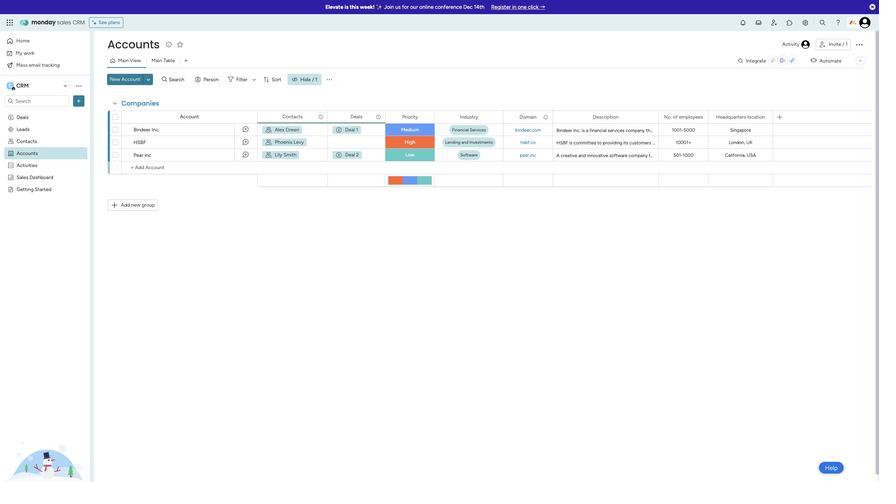 Task type: locate. For each thing, give the bounding box(es) containing it.
list box
[[0, 110, 90, 291]]

with
[[652, 140, 661, 146], [757, 153, 766, 158]]

angle down image
[[147, 77, 150, 82]]

search everything image
[[819, 19, 826, 26]]

deals
[[351, 114, 363, 120], [17, 114, 29, 120]]

is up the committed
[[582, 128, 585, 133]]

1000
[[683, 153, 694, 158]]

and left offers
[[723, 140, 731, 146]]

/ inside button
[[843, 41, 844, 47]]

2
[[356, 152, 359, 158]]

automate
[[820, 58, 842, 64]]

one
[[518, 4, 527, 10]]

1 horizontal spatial is
[[569, 140, 572, 146]]

a right offers
[[745, 140, 748, 146]]

→
[[540, 4, 545, 10]]

is
[[345, 4, 348, 10], [582, 128, 585, 133], [569, 140, 572, 146]]

main inside button
[[152, 58, 162, 64]]

a
[[557, 153, 560, 158]]

dashboard
[[29, 174, 53, 180]]

deal
[[345, 127, 355, 133], [345, 152, 355, 158]]

deals up the deal 1
[[351, 114, 363, 120]]

inc. up the committed
[[573, 128, 581, 133]]

invite members image
[[771, 19, 778, 26]]

financial
[[590, 128, 607, 133]]

/ for hide
[[312, 77, 314, 83]]

main table
[[152, 58, 175, 64]]

phoenix levy element
[[262, 138, 307, 147]]

with left the
[[652, 140, 661, 146]]

main table button
[[146, 55, 180, 66]]

0 vertical spatial 1
[[846, 41, 848, 47]]

1 horizontal spatial main
[[152, 58, 162, 64]]

svg image left phoenix
[[265, 139, 272, 146]]

singapore
[[730, 128, 751, 133]]

this
[[350, 4, 359, 10]]

pear.inc
[[520, 152, 536, 158]]

svg image inside the phoenix levy element
[[265, 139, 272, 146]]

accounts
[[107, 36, 160, 52], [17, 150, 38, 156]]

deal 1
[[345, 127, 358, 133]]

options image right deals field
[[375, 111, 380, 123]]

location
[[747, 114, 765, 120]]

a left 'financial'
[[586, 128, 588, 133]]

bank,
[[787, 140, 797, 146]]

accounts up view
[[107, 36, 160, 52]]

inc. down companies field
[[152, 127, 159, 133]]

0 horizontal spatial hsbf
[[134, 140, 146, 146]]

1 svg image from the top
[[265, 127, 272, 134]]

1 main from the left
[[118, 58, 129, 64]]

0 vertical spatial crm
[[73, 18, 85, 27]]

/ right the invite
[[843, 41, 844, 47]]

services
[[608, 128, 625, 133], [753, 128, 770, 133]]

notifications image
[[740, 19, 747, 26]]

of right no. at the right top
[[673, 114, 678, 120]]

work
[[24, 50, 34, 56]]

company down customers
[[629, 153, 648, 158]]

0 vertical spatial of
[[673, 114, 678, 120]]

new account
[[110, 76, 140, 82]]

activities
[[17, 162, 37, 168]]

sales
[[57, 18, 71, 27]]

1 right the invite
[[846, 41, 848, 47]]

add to favorites image
[[177, 41, 184, 48]]

svg image
[[265, 127, 272, 134], [265, 139, 272, 146]]

2 vertical spatial is
[[569, 140, 572, 146]]

bindeer up creative
[[557, 128, 572, 133]]

1 vertical spatial of
[[701, 128, 706, 133]]

with right usa
[[757, 153, 766, 158]]

select product image
[[6, 19, 13, 26]]

person
[[204, 77, 219, 83]]

svg image left deal 2
[[335, 152, 342, 159]]

main for main view
[[118, 58, 129, 64]]

0 vertical spatial svg image
[[265, 127, 272, 134]]

and
[[724, 128, 732, 133], [799, 128, 807, 133], [461, 140, 468, 145], [723, 140, 731, 146], [849, 140, 857, 146], [578, 153, 586, 158]]

lottie animation element
[[0, 411, 90, 482]]

to
[[771, 128, 775, 133], [597, 140, 602, 146], [781, 140, 785, 146], [691, 153, 696, 158]]

us
[[395, 4, 401, 10]]

column information image right deals field
[[376, 114, 381, 120]]

2 services from the left
[[753, 128, 770, 133]]

hsbf.co link
[[519, 140, 537, 145]]

svg image inside the deal 1 element
[[335, 127, 342, 134]]

1 vertical spatial contacts
[[17, 138, 37, 144]]

Priority field
[[400, 113, 420, 121]]

0 vertical spatial contacts
[[282, 114, 303, 120]]

bindeer
[[134, 127, 150, 133], [557, 128, 572, 133]]

group
[[142, 202, 155, 208]]

of right range
[[701, 128, 706, 133]]

usa
[[747, 153, 756, 158]]

0 vertical spatial is
[[345, 4, 348, 10]]

1 horizontal spatial of
[[701, 128, 706, 133]]

experience,
[[699, 140, 722, 146]]

1 deal from the top
[[345, 127, 355, 133]]

1 horizontal spatial hsbf
[[557, 140, 568, 146]]

column information image
[[543, 114, 549, 120]]

1 horizontal spatial accounts
[[107, 36, 160, 52]]

deal 1 element
[[332, 126, 361, 134]]

1 vertical spatial account
[[180, 114, 199, 120]]

column information image
[[318, 114, 324, 120], [376, 114, 381, 120]]

1 vertical spatial deal
[[345, 152, 355, 158]]

option
[[0, 111, 90, 112]]

of left ways
[[764, 140, 768, 146]]

services up variety
[[753, 128, 770, 133]]

hsbf for hsbf is committed to providing its customers with the best possible experience, and offers a variety of ways to bank, including online, mobile, and in-branch.
[[557, 140, 568, 146]]

1 down deals field
[[356, 127, 358, 133]]

crm right workspace icon
[[16, 82, 29, 89]]

1 column information image from the left
[[318, 114, 324, 120]]

bindeer for bindeer inc. is a financial services company that provides a wide range of banking and investing services to individuals and businesses.
[[557, 128, 572, 133]]

svg image inside deal 2 element
[[335, 152, 342, 159]]

sales
[[17, 174, 28, 180]]

2 main from the left
[[152, 58, 162, 64]]

new
[[131, 202, 140, 208]]

my work
[[16, 50, 34, 56]]

crm inside workspace selection element
[[16, 82, 29, 89]]

No. of employees field
[[662, 113, 705, 121]]

Domain field
[[518, 113, 538, 121]]

0 horizontal spatial /
[[312, 77, 314, 83]]

that left the provides
[[646, 128, 654, 133]]

accounts up activities
[[17, 150, 38, 156]]

svg image left alex
[[265, 127, 272, 134]]

1 vertical spatial crm
[[16, 82, 29, 89]]

customers
[[629, 140, 651, 146]]

column information image for contacts
[[318, 114, 324, 120]]

2 horizontal spatial 1
[[846, 41, 848, 47]]

emails settings image
[[802, 19, 809, 26]]

contacts inside list box
[[17, 138, 37, 144]]

1 horizontal spatial column information image
[[376, 114, 381, 120]]

2 vertical spatial of
[[764, 140, 768, 146]]

1 horizontal spatial inc.
[[573, 128, 581, 133]]

1 horizontal spatial services
[[753, 128, 770, 133]]

0 horizontal spatial 1
[[315, 77, 317, 83]]

svg image left lily
[[265, 152, 272, 159]]

✨
[[376, 4, 383, 10]]

1 horizontal spatial 1
[[356, 127, 358, 133]]

is up creative
[[569, 140, 572, 146]]

Deals field
[[349, 113, 364, 121]]

1 right hide
[[315, 77, 317, 83]]

high
[[405, 139, 415, 145]]

501-
[[674, 153, 683, 158]]

a left wide on the top right of page
[[674, 128, 677, 133]]

0 horizontal spatial deals
[[17, 114, 29, 120]]

add new group button
[[108, 200, 158, 211]]

hsbf for hsbf
[[134, 140, 146, 146]]

pear.inc link
[[519, 152, 538, 158]]

inbox image
[[755, 19, 762, 26]]

0 horizontal spatial of
[[673, 114, 678, 120]]

services up the providing on the top right of the page
[[608, 128, 625, 133]]

click
[[528, 4, 539, 10]]

column information image right contacts field
[[318, 114, 324, 120]]

contacts up green
[[282, 114, 303, 120]]

variety
[[749, 140, 763, 146]]

main inside button
[[118, 58, 129, 64]]

and up the including
[[799, 128, 807, 133]]

my
[[16, 50, 22, 56]]

svg image
[[335, 127, 342, 134], [265, 152, 272, 159], [335, 152, 342, 159]]

and right banking on the top of page
[[724, 128, 732, 133]]

deal left 2
[[345, 152, 355, 158]]

company
[[626, 128, 645, 133], [629, 153, 648, 158]]

svg image for alex
[[265, 127, 272, 134]]

0 horizontal spatial account
[[121, 76, 140, 82]]

1 vertical spatial 1
[[315, 77, 317, 83]]

deal down deals field
[[345, 127, 355, 133]]

options image
[[75, 98, 82, 105], [375, 111, 380, 123], [698, 111, 703, 123]]

options image
[[855, 40, 864, 49], [318, 111, 323, 123], [425, 111, 430, 123], [543, 111, 548, 123], [763, 111, 768, 123]]

1001-
[[672, 128, 684, 133]]

options image down workspace options image
[[75, 98, 82, 105]]

1 vertical spatial is
[[582, 128, 585, 133]]

0 horizontal spatial inc.
[[152, 127, 159, 133]]

home button
[[4, 35, 76, 47]]

levy
[[294, 139, 304, 145]]

help button
[[819, 462, 844, 474]]

1 inside the deal 1 element
[[356, 127, 358, 133]]

1 horizontal spatial crm
[[73, 18, 85, 27]]

/ right hide
[[312, 77, 314, 83]]

0 vertical spatial accounts
[[107, 36, 160, 52]]

0 horizontal spatial with
[[652, 140, 661, 146]]

main left table
[[152, 58, 162, 64]]

new
[[110, 76, 120, 82]]

0 vertical spatial /
[[843, 41, 844, 47]]

svg image for deal 2
[[335, 152, 342, 159]]

options image up range
[[698, 111, 703, 123]]

1 vertical spatial svg image
[[265, 139, 272, 146]]

1 vertical spatial /
[[312, 77, 314, 83]]

1 vertical spatial accounts
[[17, 150, 38, 156]]

alex green element
[[262, 126, 302, 134]]

contacts down leads
[[17, 138, 37, 144]]

deal 2 element
[[332, 151, 362, 159]]

main view button
[[107, 55, 146, 66]]

2 horizontal spatial a
[[745, 140, 748, 146]]

Search field
[[167, 75, 188, 84]]

0 horizontal spatial bindeer
[[134, 127, 150, 133]]

0 vertical spatial that
[[646, 128, 654, 133]]

public dashboard image
[[7, 174, 14, 181]]

hsbf up pear at the top left of the page
[[134, 140, 146, 146]]

1 vertical spatial with
[[757, 153, 766, 158]]

hsbf up a
[[557, 140, 568, 146]]

bindeer inc. is a financial services company that provides a wide range of banking and investing services to individuals and businesses.
[[557, 128, 831, 133]]

financial
[[452, 128, 469, 133]]

services
[[470, 128, 486, 133]]

our
[[410, 4, 418, 10]]

no.
[[664, 114, 672, 120]]

that left builds
[[649, 153, 657, 158]]

0 horizontal spatial column information image
[[318, 114, 324, 120]]

2 vertical spatial 1
[[356, 127, 358, 133]]

0 horizontal spatial accounts
[[17, 150, 38, 156]]

2 svg image from the top
[[265, 139, 272, 146]]

main left view
[[118, 58, 129, 64]]

0 vertical spatial account
[[121, 76, 140, 82]]

company up customers
[[626, 128, 645, 133]]

workspace image
[[7, 82, 14, 90]]

autopilot image
[[811, 56, 817, 65]]

register in one click →
[[491, 4, 545, 10]]

register in one click → link
[[491, 4, 545, 10]]

svg image inside alex green element
[[265, 127, 272, 134]]

is left this
[[345, 4, 348, 10]]

new account button
[[107, 74, 143, 85]]

bindeer.com link
[[514, 127, 542, 133]]

monday sales crm
[[31, 18, 85, 27]]

no. of employees
[[664, 114, 703, 120]]

phoenix levy
[[275, 139, 304, 145]]

0 vertical spatial with
[[652, 140, 661, 146]]

1 horizontal spatial /
[[843, 41, 844, 47]]

/ for invite
[[843, 41, 844, 47]]

Search in workspace field
[[15, 97, 59, 105]]

1 horizontal spatial account
[[180, 114, 199, 120]]

1 inside invite / 1 button
[[846, 41, 848, 47]]

0 horizontal spatial services
[[608, 128, 625, 133]]

committed
[[574, 140, 596, 146]]

0 horizontal spatial is
[[345, 4, 348, 10]]

0 horizontal spatial crm
[[16, 82, 29, 89]]

join
[[384, 4, 394, 10]]

0 horizontal spatial contacts
[[17, 138, 37, 144]]

alex green
[[275, 127, 299, 133]]

0 vertical spatial deal
[[345, 127, 355, 133]]

crm right sales
[[73, 18, 85, 27]]

plans
[[108, 19, 120, 25]]

1 horizontal spatial bindeer
[[557, 128, 572, 133]]

and right "lending" at the right top of the page
[[461, 140, 468, 145]]

inc. for bindeer inc. is a financial services company that provides a wide range of banking and investing services to individuals and businesses.
[[573, 128, 581, 133]]

2 column information image from the left
[[376, 114, 381, 120]]

deals up leads
[[17, 114, 29, 120]]

menu image
[[326, 76, 333, 83]]

1
[[846, 41, 848, 47], [315, 77, 317, 83], [356, 127, 358, 133]]

1 horizontal spatial deals
[[351, 114, 363, 120]]

bindeer up pear inc
[[134, 127, 150, 133]]

2 horizontal spatial is
[[582, 128, 585, 133]]

green
[[286, 127, 299, 133]]

1 vertical spatial that
[[649, 153, 657, 158]]

column information image for deals
[[376, 114, 381, 120]]

1 horizontal spatial contacts
[[282, 114, 303, 120]]

of inside field
[[673, 114, 678, 120]]

svg image inside lily smith element
[[265, 152, 272, 159]]

filter button
[[225, 74, 258, 85]]

svg image left the deal 1
[[335, 127, 342, 134]]

0 horizontal spatial main
[[118, 58, 129, 64]]

2 deal from the top
[[345, 152, 355, 158]]

v2 search image
[[162, 76, 167, 83]]

investing
[[733, 128, 752, 133]]



Task type: vqa. For each thing, say whether or not it's contained in the screenshot.
GETTING STARTED - CLICK ME
no



Task type: describe. For each thing, give the bounding box(es) containing it.
creative
[[561, 153, 577, 158]]

hide / 1
[[300, 77, 317, 83]]

employees
[[679, 114, 703, 120]]

inc
[[144, 152, 151, 158]]

builds
[[658, 153, 671, 158]]

its
[[623, 140, 628, 146]]

to right ways
[[781, 140, 785, 146]]

started
[[35, 186, 51, 192]]

dec
[[463, 4, 473, 10]]

0 horizontal spatial a
[[586, 128, 588, 133]]

sort button
[[261, 74, 286, 85]]

tracking
[[42, 62, 60, 68]]

workspace selection element
[[7, 82, 30, 91]]

virtually
[[740, 153, 756, 158]]

to up ways
[[771, 128, 775, 133]]

svg image for phoenix
[[265, 139, 272, 146]]

+ Add Account text field
[[125, 164, 254, 172]]

mass
[[16, 62, 28, 68]]

Contacts field
[[281, 113, 305, 121]]

1 services from the left
[[608, 128, 625, 133]]

possible
[[681, 140, 697, 146]]

0 vertical spatial company
[[626, 128, 645, 133]]

is for committed
[[569, 140, 572, 146]]

lily
[[275, 152, 282, 158]]

range
[[689, 128, 700, 133]]

in
[[512, 4, 516, 10]]

view
[[130, 58, 141, 64]]

main for main table
[[152, 58, 162, 64]]

1 horizontal spatial options image
[[375, 111, 380, 123]]

each
[[768, 153, 777, 158]]

inc. for bindeer inc.
[[152, 127, 159, 133]]

branch.
[[863, 140, 878, 146]]

0 horizontal spatial options image
[[75, 98, 82, 105]]

hsbf.co
[[520, 140, 536, 145]]

arrow down image
[[250, 75, 258, 84]]

sales dashboard
[[17, 174, 53, 180]]

description
[[593, 114, 619, 120]]

integrate
[[746, 58, 766, 64]]

conference
[[435, 4, 462, 10]]

see plans button
[[89, 17, 123, 28]]

svg image for lily smith
[[265, 152, 272, 159]]

hsbf is committed to providing its customers with the best possible experience, and offers a variety of ways to bank, including online, mobile, and in-branch.
[[557, 140, 878, 146]]

providing
[[603, 140, 622, 146]]

deals inside field
[[351, 114, 363, 120]]

add new group
[[121, 202, 155, 208]]

account inside new account button
[[121, 76, 140, 82]]

2 horizontal spatial options image
[[698, 111, 703, 123]]

headquarters location
[[716, 114, 765, 120]]

low
[[405, 152, 415, 158]]

person button
[[192, 74, 223, 85]]

show board description image
[[165, 41, 173, 48]]

innovative
[[587, 153, 608, 158]]

bindeer.com
[[515, 127, 541, 133]]

wide
[[678, 128, 688, 133]]

2 horizontal spatial of
[[764, 140, 768, 146]]

5000
[[684, 128, 695, 133]]

deal for deal 2
[[345, 152, 355, 158]]

see
[[99, 19, 107, 25]]

invite / 1
[[829, 41, 848, 47]]

financial services
[[452, 128, 486, 133]]

main view
[[118, 58, 141, 64]]

to left help
[[691, 153, 696, 158]]

contacts inside field
[[282, 114, 303, 120]]

1 horizontal spatial a
[[674, 128, 677, 133]]

a creative and innovative software company that builds solutions to help people connect virtually with each other.
[[557, 153, 791, 158]]

Companies field
[[120, 99, 161, 108]]

1 horizontal spatial with
[[757, 153, 766, 158]]

Description field
[[591, 113, 620, 121]]

collapse board header image
[[858, 58, 863, 64]]

svg image for deal 1
[[335, 127, 342, 134]]

14th
[[474, 4, 485, 10]]

solutions
[[672, 153, 690, 158]]

banking
[[707, 128, 723, 133]]

bindeer for bindeer inc.
[[134, 127, 150, 133]]

software
[[609, 153, 628, 158]]

activity
[[782, 41, 800, 47]]

smith
[[284, 152, 297, 158]]

1 for hide / 1
[[315, 77, 317, 83]]

activity button
[[780, 39, 813, 50]]

is for this
[[345, 4, 348, 10]]

deal for deal 1
[[345, 127, 355, 133]]

Headquarters location field
[[714, 113, 767, 121]]

add
[[121, 202, 130, 208]]

deals inside list box
[[17, 114, 29, 120]]

501-1000
[[674, 153, 694, 158]]

filter
[[236, 77, 247, 83]]

leads
[[17, 126, 30, 132]]

and left 'in-' at the top of the page
[[849, 140, 857, 146]]

and down the committed
[[578, 153, 586, 158]]

pear inc
[[134, 152, 151, 158]]

california, usa
[[725, 153, 756, 158]]

1 for invite / 1
[[846, 41, 848, 47]]

alex
[[275, 127, 284, 133]]

bindeer inc.
[[134, 127, 159, 133]]

workspace options image
[[75, 82, 82, 89]]

including
[[799, 140, 817, 146]]

london, uk
[[729, 140, 753, 145]]

investments
[[470, 140, 493, 145]]

lily smith element
[[262, 151, 300, 159]]

lottie animation image
[[0, 411, 90, 482]]

software
[[460, 153, 478, 158]]

pear
[[134, 152, 143, 158]]

to down 'financial'
[[597, 140, 602, 146]]

offers
[[732, 140, 744, 146]]

lending and investments
[[445, 140, 493, 145]]

1 vertical spatial company
[[629, 153, 648, 158]]

10001+
[[676, 140, 691, 145]]

individuals
[[776, 128, 798, 133]]

dapulse integrations image
[[738, 58, 743, 63]]

accounts inside list box
[[17, 150, 38, 156]]

lending
[[445, 140, 460, 145]]

people
[[707, 153, 721, 158]]

add view image
[[185, 58, 187, 63]]

see plans
[[99, 19, 120, 25]]

list box containing deals
[[0, 110, 90, 291]]

help
[[825, 464, 838, 472]]

apps image
[[786, 19, 793, 26]]

california,
[[725, 153, 746, 158]]

christina overa image
[[859, 17, 871, 28]]

the
[[662, 140, 669, 146]]

register
[[491, 4, 511, 10]]

Industry field
[[458, 113, 480, 121]]

help image
[[835, 19, 842, 26]]

public board image
[[7, 186, 14, 193]]

Accounts field
[[106, 36, 161, 52]]

sort
[[272, 77, 281, 83]]

help
[[697, 153, 706, 158]]



